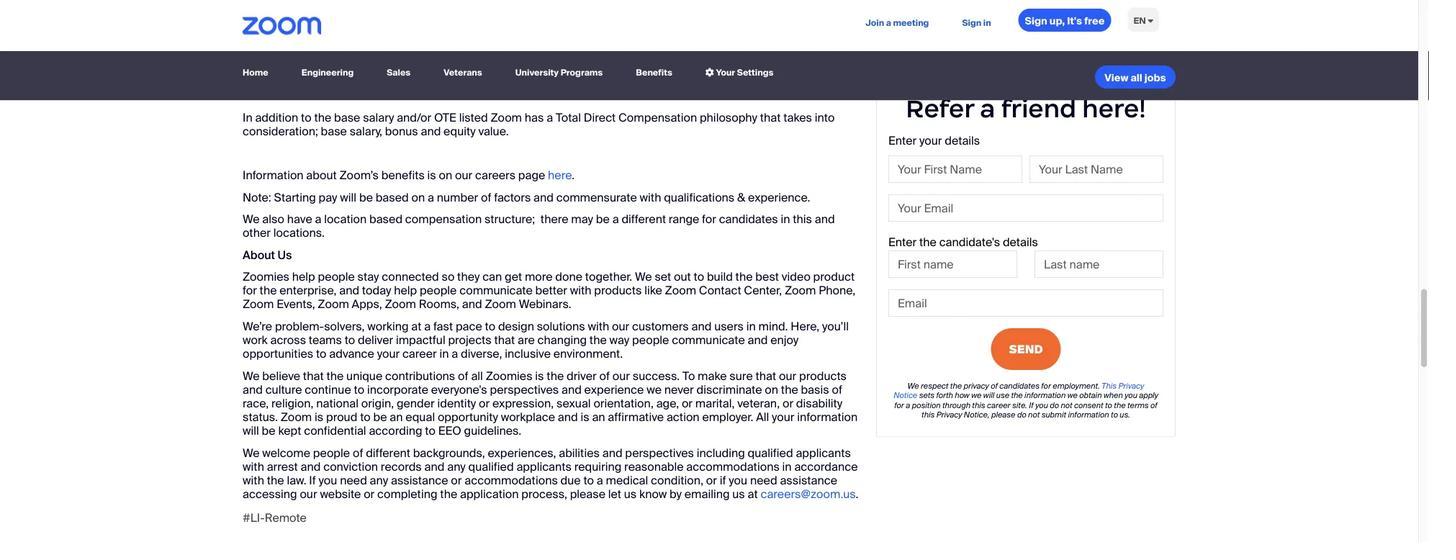 Task type: describe. For each thing, give the bounding box(es) containing it.
to inside "in addition to the base salary and/or ote listed zoom has a total direct compensation philosophy that takes into consideration; base salary, bonus and equity value."
[[301, 110, 312, 125]]

and left 'enjoy' on the right
[[748, 333, 768, 348]]

#li-
[[243, 511, 265, 526]]

career inside "information about zoom's benefits is on our careers page here . note: starting pay will be based on a number of factors and commensurate with qualifications & experience. we also have a location based compensation structure;  there may be a different range for candidates in this and other locations. about us zoomies help people stay connected so they can get more done together. we set out to build the best video product for the enterprise, and today help people communicate better with products like zoom contact center, zoom phone, zoom events, zoom apps, zoom rooms, and zoom webinars. we're problem-solvers, working at a fast pace to design solutions with our customers and users in mind. here, you'll work across teams to deliver impactful projects that are changing the way people communicate and enjoy opportunities to advance your career in a diverse, inclusive environment. we believe that the unique contributions of all zoomies is the driver of our success. to make sure that our products and culture continue to incorporate everyone's perspectives and experience we never discriminate on the basis of race, religion, national origin, gender identity or expression, sexual orientation, age, or marital, veteran, or disability status. zoom is proud to be an equal opportunity workplace and is an affirmative action employer. all your information will be kept confidential according to eeo guidelines."
[[403, 346, 437, 361]]

this inside "information about zoom's benefits is on our careers page here . note: starting pay will be based on a number of factors and commensurate with qualifications & experience. we also have a location based compensation structure;  there may be a different range for candidates in this and other locations. about us zoomies help people stay connected so they can get more done together. we set out to build the best video product for the enterprise, and today help people communicate better with products like zoom contact center, zoom phone, zoom events, zoom apps, zoom rooms, and zoom webinars. we're problem-solvers, working at a fast pace to design solutions with our customers and users in mind. here, you'll work across teams to deliver impactful projects that are changing the way people communicate and enjoy opportunities to advance your career in a diverse, inclusive environment. we believe that the unique contributions of all zoomies is the driver of our success. to make sure that our products and culture continue to incorporate everyone's perspectives and experience we never discriminate on the basis of race, religion, national origin, gender identity or expression, sexual orientation, age, or marital, veteran, or disability status. zoom is proud to be an equal opportunity workplace and is an affirmative action employer. all your information will be kept confidential according to eeo guidelines."
[[793, 212, 812, 227]]

1 horizontal spatial any
[[447, 459, 466, 474]]

our left 'basis'
[[779, 368, 797, 383]]

up,
[[1050, 14, 1065, 27]]

view all jobs link
[[1095, 66, 1176, 89]]

zoom up design
[[485, 297, 516, 312]]

consideration;
[[243, 124, 318, 139]]

people left they
[[420, 283, 457, 298]]

and down page
[[534, 190, 554, 205]]

0 horizontal spatial on
[[412, 190, 425, 205]]

view all jobs
[[1105, 71, 1166, 84]]

0 vertical spatial products
[[594, 283, 642, 298]]

zoom inside "in addition to the base salary and/or ote listed zoom has a total direct compensation philosophy that takes into consideration; base salary, bonus and equity value."
[[491, 110, 522, 125]]

0 horizontal spatial details
[[945, 133, 980, 148]]

privacy inside this privacy notice
[[1119, 381, 1144, 391]]

jobs
[[1145, 71, 1166, 84]]

experience.
[[748, 190, 811, 205]]

and up product
[[815, 212, 835, 227]]

and/or
[[397, 110, 431, 125]]

and right arrest
[[301, 459, 321, 474]]

we welcome people of different backgrounds, experiences, abilities and perspectives including qualified applicants with arrest and conviction records and any qualified applicants requiring reasonable accommodations in accordance with the law. if you need any assistance or accommodations due to a medical condition, or if you need assistance accessing our website or completing the application process, please let us know by emailing us at
[[243, 445, 858, 502]]

customers
[[632, 319, 689, 334]]

or right website
[[364, 487, 375, 502]]

and up medical
[[603, 445, 623, 461]]

this privacy notice link
[[894, 381, 1144, 401]]

of right the driver
[[600, 368, 610, 383]]

a left diverse,
[[452, 346, 458, 361]]

0 vertical spatial based
[[376, 190, 409, 205]]

or left if
[[706, 473, 717, 488]]

zoom's
[[340, 168, 379, 183]]

reasonable
[[624, 459, 684, 474]]

contributions
[[385, 368, 455, 383]]

2 us from the left
[[733, 487, 745, 502]]

status.
[[243, 410, 278, 425]]

1 horizontal spatial help
[[394, 283, 417, 298]]

1 horizontal spatial this
[[922, 409, 935, 420]]

working
[[367, 319, 409, 334]]

here!
[[1083, 93, 1146, 124]]

if inside sets forth how we will use the information we obtain when you apply for a position through this career site. if you do not consent to the terms of this privacy notice, please do not submit information to us.
[[1029, 400, 1034, 410]]

1 horizontal spatial information
[[1025, 390, 1066, 401]]

completing
[[377, 487, 437, 502]]

marital,
[[696, 396, 735, 411]]

and up status.
[[243, 382, 263, 397]]

changing
[[538, 333, 587, 348]]

a down commensurate
[[613, 212, 619, 227]]

veterans link
[[438, 60, 488, 86]]

that right the sure
[[756, 368, 776, 383]]

also
[[262, 212, 284, 227]]

expression,
[[493, 396, 554, 411]]

set
[[655, 269, 671, 284]]

people inside we welcome people of different backgrounds, experiences, abilities and perspectives including qualified applicants with arrest and conviction records and any qualified applicants requiring reasonable accommodations in accordance with the law. if you need any assistance or accommodations due to a medical condition, or if you need assistance accessing our website or completing the application process, please let us know by emailing us at
[[313, 445, 350, 461]]

1 an from the left
[[390, 410, 403, 425]]

may
[[571, 212, 593, 227]]

Last name text field
[[1035, 251, 1164, 278]]

done
[[555, 269, 583, 284]]

sign up, it's free link
[[1019, 9, 1111, 32]]

we inside "information about zoom's benefits is on our careers page here . note: starting pay will be based on a number of factors and commensurate with qualifications & experience. we also have a location based compensation structure;  there may be a different range for candidates in this and other locations. about us zoomies help people stay connected so they can get more done together. we set out to build the best video product for the enterprise, and today help people communicate better with products like zoom contact center, zoom phone, zoom events, zoom apps, zoom rooms, and zoom webinars. we're problem-solvers, working at a fast pace to design solutions with our customers and users in mind. here, you'll work across teams to deliver impactful projects that are changing the way people communicate and enjoy opportunities to advance your career in a diverse, inclusive environment. we believe that the unique contributions of all zoomies is the driver of our success. to make sure that our products and culture continue to incorporate everyone's perspectives and experience we never discriminate on the basis of race, religion, national origin, gender identity or expression, sexual orientation, age, or marital, veteran, or disability status. zoom is proud to be an equal opportunity workplace and is an affirmative action employer. all your information will be kept confidential according to eeo guidelines."
[[647, 382, 662, 397]]

equity
[[444, 124, 476, 139]]

identity
[[438, 396, 476, 411]]

at inside "information about zoom's benefits is on our careers page here . note: starting pay will be based on a number of factors and commensurate with qualifications & experience. we also have a location based compensation structure;  there may be a different range for candidates in this and other locations. about us zoomies help people stay connected so they can get more done together. we set out to build the best video product for the enterprise, and today help people communicate better with products like zoom contact center, zoom phone, zoom events, zoom apps, zoom rooms, and zoom webinars. we're problem-solvers, working at a fast pace to design solutions with our customers and users in mind. here, you'll work across teams to deliver impactful projects that are changing the way people communicate and enjoy opportunities to advance your career in a diverse, inclusive environment. we believe that the unique contributions of all zoomies is the driver of our success. to make sure that our products and culture continue to incorporate everyone's perspectives and experience we never discriminate on the basis of race, religion, national origin, gender identity or expression, sexual orientation, age, or marital, veteran, or disability status. zoom is proud to be an equal opportunity workplace and is an affirmative action employer. all your information will be kept confidential according to eeo guidelines."
[[411, 319, 422, 334]]

please inside we welcome people of different backgrounds, experiences, abilities and perspectives including qualified applicants with arrest and conviction records and any qualified applicants requiring reasonable accommodations in accordance with the law. if you need any assistance or accommodations due to a medical condition, or if you need assistance accessing our website or completing the application process, please let us know by emailing us at
[[570, 487, 606, 502]]

or down backgrounds,
[[451, 473, 462, 488]]

0 horizontal spatial applicants
[[517, 459, 572, 474]]

1 assistance from the left
[[391, 473, 448, 488]]

1 horizontal spatial we
[[972, 390, 982, 401]]

requiring
[[574, 459, 622, 474]]

obtain
[[1080, 390, 1102, 401]]

all
[[756, 410, 769, 425]]

1 vertical spatial details
[[1003, 234, 1038, 249]]

about
[[306, 168, 337, 183]]

better
[[535, 283, 567, 298]]

national
[[316, 396, 359, 411]]

send button
[[991, 328, 1061, 370]]

like
[[645, 283, 662, 298]]

base left the salary,
[[321, 124, 347, 139]]

#li-remote
[[243, 511, 307, 526]]

rooms,
[[419, 297, 459, 312]]

1 vertical spatial your
[[377, 346, 400, 361]]

First name text field
[[889, 251, 1018, 278]]

2 vertical spatial on
[[765, 382, 778, 397]]

about
[[243, 247, 275, 262]]

zoom right like
[[665, 283, 696, 298]]

listed
[[459, 110, 488, 125]]

send
[[1009, 342, 1043, 357]]

people left stay
[[318, 269, 355, 284]]

a right have
[[315, 212, 322, 227]]

webinars.
[[519, 297, 571, 312]]

respect
[[921, 381, 949, 391]]

employer.
[[702, 410, 754, 425]]

1 horizontal spatial not
[[1061, 400, 1073, 410]]

the left way
[[590, 333, 607, 348]]

enter for enter your details
[[889, 133, 917, 148]]

our up orientation,
[[613, 368, 630, 383]]

zoom up solvers,
[[318, 297, 349, 312]]

the left terms
[[1114, 400, 1126, 410]]

enter for enter the candidate's details
[[889, 234, 917, 249]]

problem-
[[275, 319, 324, 334]]

2 assistance from the left
[[780, 473, 837, 488]]

is right benefits
[[427, 168, 436, 183]]

success.
[[633, 368, 680, 383]]

is up abilities
[[581, 410, 589, 425]]

we inside we welcome people of different backgrounds, experiences, abilities and perspectives including qualified applicants with arrest and conviction records and any qualified applicants requiring reasonable accommodations in accordance with the law. if you need any assistance or accommodations due to a medical condition, or if you need assistance accessing our website or completing the application process, please let us know by emailing us at
[[243, 445, 260, 461]]

we left sets
[[908, 381, 919, 391]]

information inside "information about zoom's benefits is on our careers page here . note: starting pay will be based on a number of factors and commensurate with qualifications & experience. we also have a location based compensation structure;  there may be a different range for candidates in this and other locations. about us zoomies help people stay connected so they can get more done together. we set out to build the best video product for the enterprise, and today help people communicate better with products like zoom contact center, zoom phone, zoom events, zoom apps, zoom rooms, and zoom webinars. we're problem-solvers, working at a fast pace to design solutions with our customers and users in mind. here, you'll work across teams to deliver impactful projects that are changing the way people communicate and enjoy opportunities to advance your career in a diverse, inclusive environment. we believe that the unique contributions of all zoomies is the driver of our success. to make sure that our products and culture continue to incorporate everyone's perspectives and experience we never discriminate on the basis of race, religion, national origin, gender identity or expression, sexual orientation, age, or marital, veteran, or disability status. zoom is proud to be an equal opportunity workplace and is an affirmative action employer. all your information will be kept confidential according to eeo guidelines."
[[797, 410, 858, 425]]

base left salary
[[334, 110, 360, 125]]

through
[[943, 400, 971, 410]]

salary
[[363, 110, 394, 125]]

careers
[[475, 168, 516, 183]]

1 horizontal spatial zoomies
[[486, 368, 533, 383]]

the left best at the right of page
[[736, 269, 753, 284]]

0 horizontal spatial zoomies
[[243, 269, 289, 284]]

the right use
[[1011, 390, 1023, 401]]

or right age,
[[682, 396, 693, 411]]

pay
[[319, 190, 337, 205]]

you left apply
[[1125, 390, 1138, 401]]

and right 'records'
[[425, 459, 445, 474]]

we left also
[[243, 212, 260, 227]]

your settings link
[[700, 60, 780, 86]]

and left users
[[692, 319, 712, 334]]

1 vertical spatial candidates
[[1000, 381, 1040, 391]]

of right 'basis'
[[832, 382, 842, 397]]

be down incorporate
[[373, 410, 387, 425]]

this
[[1102, 381, 1117, 391]]

work
[[243, 333, 268, 348]]

everyone's
[[431, 382, 487, 397]]

0 vertical spatial all
[[1131, 71, 1143, 84]]

Email email field
[[889, 289, 1164, 317]]

a inside "in addition to the base salary and/or ote listed zoom has a total direct compensation philosophy that takes into consideration; base salary, bonus and equity value."
[[547, 110, 553, 125]]

zoom up working
[[385, 297, 416, 312]]

when
[[1104, 390, 1123, 401]]

they
[[457, 269, 480, 284]]

0 horizontal spatial communicate
[[460, 283, 533, 298]]

get
[[505, 269, 522, 284]]

and down environment.
[[562, 382, 582, 397]]

1 horizontal spatial accommodations
[[686, 459, 780, 474]]

we left set
[[635, 269, 652, 284]]

takes
[[784, 110, 812, 125]]

1 horizontal spatial communicate
[[672, 333, 745, 348]]

religion,
[[272, 396, 314, 411]]

you right law.
[[319, 473, 337, 488]]

en button
[[1122, 0, 1165, 41]]

zoom right best at the right of page
[[785, 283, 816, 298]]

we up race,
[[243, 368, 260, 383]]

0 horizontal spatial qualified
[[468, 459, 514, 474]]

number
[[437, 190, 478, 205]]

have
[[287, 212, 312, 227]]

veterans
[[444, 67, 482, 78]]

fast
[[433, 319, 453, 334]]

join a meeting link
[[860, 0, 935, 46]]

view
[[1105, 71, 1129, 84]]

process,
[[522, 487, 567, 502]]

of inside we welcome people of different backgrounds, experiences, abilities and perspectives including qualified applicants with arrest and conviction records and any qualified applicants requiring reasonable accommodations in accordance with the law. if you need any assistance or accommodations due to a medical condition, or if you need assistance accessing our website or completing the application process, please let us know by emailing us at
[[353, 445, 363, 461]]

Your Email email field
[[889, 194, 1164, 222]]

the left law.
[[267, 473, 284, 488]]

solutions
[[537, 319, 585, 334]]

the up first name text box
[[920, 234, 937, 249]]

sets forth how we will use the information we obtain when you apply for a position through this career site. if you do not consent to the terms of this privacy notice, please do not submit information to us.
[[895, 390, 1159, 420]]

position
[[912, 400, 941, 410]]

arrest
[[267, 459, 298, 474]]

and inside "in addition to the base salary and/or ote listed zoom has a total direct compensation philosophy that takes into consideration; base salary, bonus and equity value."
[[421, 124, 441, 139]]

1 us from the left
[[624, 487, 637, 502]]

is down inclusive at the left of the page
[[535, 368, 544, 383]]

1 horizontal spatial do
[[1050, 400, 1059, 410]]

Your Last Name text field
[[1030, 156, 1164, 183]]

zoom down culture
[[281, 410, 312, 425]]

let
[[608, 487, 621, 502]]

know
[[640, 487, 667, 502]]

the down advance
[[327, 368, 344, 383]]

sign for sign up, it's free
[[1025, 14, 1048, 27]]

a up the compensation
[[428, 190, 434, 205]]

2 horizontal spatial information
[[1068, 409, 1109, 420]]

1 vertical spatial based
[[369, 212, 403, 227]]

in inside we welcome people of different backgrounds, experiences, abilities and perspectives including qualified applicants with arrest and conviction records and any qualified applicants requiring reasonable accommodations in accordance with the law. if you need any assistance or accommodations due to a medical condition, or if you need assistance accessing our website or completing the application process, please let us know by emailing us at
[[782, 459, 792, 474]]

be right the may
[[596, 212, 610, 227]]

enterprise,
[[280, 283, 337, 298]]

structure;
[[485, 212, 535, 227]]

for up submit
[[1042, 381, 1051, 391]]

to
[[683, 368, 695, 383]]

how
[[955, 390, 970, 401]]

zoom up we're
[[243, 297, 274, 312]]

bonus
[[385, 124, 418, 139]]

our inside we welcome people of different backgrounds, experiences, abilities and perspectives including qualified applicants with arrest and conviction records and any qualified applicants requiring reasonable accommodations in accordance with the law. if you need any assistance or accommodations due to a medical condition, or if you need assistance accessing our website or completing the application process, please let us know by emailing us at
[[300, 487, 317, 502]]

home link
[[243, 60, 274, 86]]

refer
[[906, 93, 974, 124]]

our left the customers
[[612, 319, 630, 334]]

incorporate
[[367, 382, 428, 397]]

of up identity
[[458, 368, 469, 383]]

1 horizontal spatial qualified
[[748, 445, 793, 461]]

privacy inside sets forth how we will use the information we obtain when you apply for a position through this career site. if you do not consent to the terms of this privacy notice, please do not submit information to us.
[[937, 409, 962, 420]]

and up abilities
[[558, 410, 578, 425]]

affirmative
[[608, 410, 664, 425]]

in right users
[[747, 319, 756, 334]]

0 horizontal spatial not
[[1028, 409, 1040, 420]]

in down experience. at top right
[[781, 212, 790, 227]]

gender
[[397, 396, 435, 411]]

0 horizontal spatial will
[[243, 424, 259, 439]]



Task type: vqa. For each thing, say whether or not it's contained in the screenshot.
middle your
yes



Task type: locate. For each thing, give the bounding box(es) containing it.
friend
[[1001, 93, 1077, 124]]

for down qualifications
[[702, 212, 716, 227]]

information down obtain
[[1068, 409, 1109, 420]]

addition
[[255, 110, 298, 125]]

communicate
[[460, 283, 533, 298], [672, 333, 745, 348]]

the
[[314, 110, 331, 125], [920, 234, 937, 249], [736, 269, 753, 284], [260, 283, 277, 298], [590, 333, 607, 348], [327, 368, 344, 383], [547, 368, 564, 383], [950, 381, 962, 391], [781, 382, 798, 397], [1011, 390, 1023, 401], [1114, 400, 1126, 410], [267, 473, 284, 488], [440, 487, 457, 502]]

0 horizontal spatial need
[[340, 473, 367, 488]]

zoomies down inclusive at the left of the page
[[486, 368, 533, 383]]

an left equal
[[390, 410, 403, 425]]

1 vertical spatial career
[[987, 400, 1011, 410]]

this down experience. at top right
[[793, 212, 812, 227]]

the left 'basis'
[[781, 382, 798, 397]]

that inside "in addition to the base salary and/or ote listed zoom has a total direct compensation philosophy that takes into consideration; base salary, bonus and equity value."
[[760, 110, 781, 125]]

information
[[1025, 390, 1066, 401], [1068, 409, 1109, 420], [797, 410, 858, 425]]

or right identity
[[479, 396, 490, 411]]

not right site.
[[1028, 409, 1040, 420]]

perspectives up condition,
[[625, 445, 694, 461]]

teams
[[309, 333, 342, 348]]

this right how at the bottom right of the page
[[972, 400, 986, 410]]

your down 'refer'
[[920, 133, 942, 148]]

details down your email email field
[[1003, 234, 1038, 249]]

consent
[[1074, 400, 1104, 410]]

1 horizontal spatial applicants
[[796, 445, 851, 461]]

the up through
[[950, 381, 962, 391]]

be left kept
[[262, 424, 276, 439]]

1 horizontal spatial privacy
[[1119, 381, 1144, 391]]

1 vertical spatial please
[[570, 487, 606, 502]]

0 vertical spatial your
[[920, 133, 942, 148]]

we're
[[243, 319, 272, 334]]

stay
[[358, 269, 379, 284]]

and left equity
[[421, 124, 441, 139]]

a inside we welcome people of different backgrounds, experiences, abilities and perspectives including qualified applicants with arrest and conviction records and any qualified applicants requiring reasonable accommodations in accordance with the law. if you need any assistance or accommodations due to a medical condition, or if you need assistance accessing our website or completing the application process, please let us know by emailing us at
[[597, 473, 603, 488]]

need left 'records'
[[340, 473, 367, 488]]

0 horizontal spatial products
[[594, 283, 642, 298]]

1 need from the left
[[340, 473, 367, 488]]

a right 'join'
[[886, 17, 891, 28]]

if inside we welcome people of different backgrounds, experiences, abilities and perspectives including qualified applicants with arrest and conviction records and any qualified applicants requiring reasonable accommodations in accordance with the law. if you need any assistance or accommodations due to a medical condition, or if you need assistance accessing our website or completing the application process, please let us know by emailing us at
[[309, 473, 316, 488]]

phone,
[[819, 283, 856, 298]]

candidates inside "information about zoom's benefits is on our careers page here . note: starting pay will be based on a number of factors and commensurate with qualifications & experience. we also have a location based compensation structure;  there may be a different range for candidates in this and other locations. about us zoomies help people stay connected so they can get more done together. we set out to build the best video product for the enterprise, and today help people communicate better with products like zoom contact center, zoom phone, zoom events, zoom apps, zoom rooms, and zoom webinars. we're problem-solvers, working at a fast pace to design solutions with our customers and users in mind. here, you'll work across teams to deliver impactful projects that are changing the way people communicate and enjoy opportunities to advance your career in a diverse, inclusive environment. we believe that the unique contributions of all zoomies is the driver of our success. to make sure that our products and culture continue to incorporate everyone's perspectives and experience we never discriminate on the basis of race, religion, national origin, gender identity or expression, sexual orientation, age, or marital, veteran, or disability status. zoom is proud to be an equal opportunity workplace and is an affirmative action employer. all your information will be kept confidential according to eeo guidelines."
[[719, 212, 778, 227]]

need right if
[[750, 473, 777, 488]]

different left range
[[622, 212, 666, 227]]

0 horizontal spatial we
[[647, 382, 662, 397]]

for up we're
[[243, 283, 257, 298]]

people down "confidential"
[[313, 445, 350, 461]]

please down use
[[992, 409, 1016, 420]]

1 vertical spatial privacy
[[937, 409, 962, 420]]

our up number
[[455, 168, 473, 183]]

2 enter from the top
[[889, 234, 917, 249]]

enjoy
[[771, 333, 799, 348]]

our left website
[[300, 487, 317, 502]]

engineering link
[[296, 60, 360, 86]]

0 horizontal spatial an
[[390, 410, 403, 425]]

1 vertical spatial products
[[799, 368, 847, 383]]

privacy down forth
[[937, 409, 962, 420]]

benefits
[[636, 67, 673, 78]]

0 horizontal spatial any
[[370, 473, 388, 488]]

1 vertical spatial zoomies
[[486, 368, 533, 383]]

do down this privacy notice
[[1017, 409, 1027, 420]]

a left fast
[[424, 319, 431, 334]]

at inside we welcome people of different backgrounds, experiences, abilities and perspectives including qualified applicants with arrest and conviction records and any qualified applicants requiring reasonable accommodations in accordance with the law. if you need any assistance or accommodations due to a medical condition, or if you need assistance accessing our website or completing the application process, please let us know by emailing us at
[[748, 487, 758, 502]]

of right terms
[[1151, 400, 1158, 410]]

at left fast
[[411, 319, 422, 334]]

we left obtain
[[1068, 390, 1078, 401]]

according
[[369, 424, 422, 439]]

please left let
[[570, 487, 606, 502]]

compensation
[[405, 212, 482, 227]]

0 horizontal spatial do
[[1017, 409, 1027, 420]]

0 vertical spatial different
[[622, 212, 666, 227]]

careers@zoom.us
[[761, 487, 856, 502]]

that right believe
[[303, 368, 324, 383]]

candidate's
[[940, 234, 1000, 249]]

by
[[670, 487, 682, 502]]

0 vertical spatial at
[[411, 319, 422, 334]]

1 horizontal spatial candidates
[[1000, 381, 1040, 391]]

0 horizontal spatial help
[[292, 269, 315, 284]]

1 vertical spatial perspectives
[[625, 445, 694, 461]]

the left the driver
[[547, 368, 564, 383]]

maximum:
[[243, 63, 298, 78]]

guidelines.
[[464, 424, 522, 439]]

0 vertical spatial on
[[439, 168, 452, 183]]

race,
[[243, 396, 269, 411]]

assistance
[[391, 473, 448, 488], [780, 473, 837, 488]]

0 horizontal spatial sign
[[962, 17, 982, 28]]

way
[[610, 333, 630, 348]]

in left up,
[[984, 17, 991, 28]]

your down working
[[377, 346, 400, 361]]

1 horizontal spatial please
[[992, 409, 1016, 420]]

the down about
[[260, 283, 277, 298]]

0 horizontal spatial this
[[793, 212, 812, 227]]

sure
[[730, 368, 753, 383]]

0 horizontal spatial accommodations
[[465, 473, 558, 488]]

en
[[1134, 15, 1146, 26]]

meeting
[[893, 17, 929, 28]]

1 horizontal spatial us
[[733, 487, 745, 502]]

a right 'refer'
[[980, 93, 995, 124]]

1 enter from the top
[[889, 133, 917, 148]]

1 horizontal spatial all
[[1131, 71, 1143, 84]]

0 vertical spatial perspectives
[[490, 382, 559, 397]]

base
[[334, 110, 360, 125], [321, 124, 347, 139]]

1 horizontal spatial .
[[856, 487, 859, 502]]

0 vertical spatial details
[[945, 133, 980, 148]]

enter down 'refer'
[[889, 133, 917, 148]]

1 horizontal spatial on
[[439, 168, 452, 183]]

products up disability
[[799, 368, 847, 383]]

your right all
[[772, 410, 795, 425]]

1 horizontal spatial if
[[1029, 400, 1034, 410]]

that
[[760, 110, 781, 125], [494, 333, 515, 348], [303, 368, 324, 383], [756, 368, 776, 383]]

any down eeo on the bottom of the page
[[447, 459, 466, 474]]

opportunity
[[438, 410, 498, 425]]

0 horizontal spatial career
[[403, 346, 437, 361]]

veteran,
[[738, 396, 780, 411]]

0 vertical spatial privacy
[[1119, 381, 1144, 391]]

us
[[278, 247, 292, 262]]

university
[[515, 67, 559, 78]]

not down employment.
[[1061, 400, 1073, 410]]

a
[[886, 17, 891, 28], [980, 93, 995, 124], [547, 110, 553, 125], [428, 190, 434, 205], [315, 212, 322, 227], [613, 212, 619, 227], [424, 319, 431, 334], [452, 346, 458, 361], [906, 400, 910, 410], [597, 473, 603, 488]]

communicate up design
[[460, 283, 533, 298]]

people right way
[[632, 333, 669, 348]]

terms
[[1128, 400, 1149, 410]]

1 horizontal spatial an
[[592, 410, 605, 425]]

here,
[[791, 319, 820, 334]]

0 horizontal spatial please
[[570, 487, 606, 502]]

. inside "information about zoom's benefits is on our careers page here . note: starting pay will be based on a number of factors and commensurate with qualifications & experience. we also have a location based compensation structure;  there may be a different range for candidates in this and other locations. about us zoomies help people stay connected so they can get more done together. we set out to build the best video product for the enterprise, and today help people communicate better with products like zoom contact center, zoom phone, zoom events, zoom apps, zoom rooms, and zoom webinars. we're problem-solvers, working at a fast pace to design solutions with our customers and users in mind. here, you'll work across teams to deliver impactful projects that are changing the way people communicate and enjoy opportunities to advance your career in a diverse, inclusive environment. we believe that the unique contributions of all zoomies is the driver of our success. to make sure that our products and culture continue to incorporate everyone's perspectives and experience we never discriminate on the basis of race, religion, national origin, gender identity or expression, sexual orientation, age, or marital, veteran, or disability status. zoom is proud to be an equal opportunity workplace and is an affirmative action employer. all your information will be kept confidential according to eeo guidelines."
[[572, 168, 575, 183]]

will inside sets forth how we will use the information we obtain when you apply for a position through this career site. if you do not consent to the terms of this privacy notice, please do not submit information to us.
[[984, 390, 995, 401]]

perspectives inside we welcome people of different backgrounds, experiences, abilities and perspectives including qualified applicants with arrest and conviction records and any qualified applicants requiring reasonable accommodations in accordance with the law. if you need any assistance or accommodations due to a medical condition, or if you need assistance accessing our website or completing the application process, please let us know by emailing us at
[[625, 445, 694, 461]]

1 horizontal spatial details
[[1003, 234, 1038, 249]]

2 horizontal spatial your
[[920, 133, 942, 148]]

based down benefits
[[376, 190, 409, 205]]

be down "zoom's"
[[359, 190, 373, 205]]

and
[[421, 124, 441, 139], [534, 190, 554, 205], [815, 212, 835, 227], [339, 283, 359, 298], [462, 297, 482, 312], [692, 319, 712, 334], [748, 333, 768, 348], [243, 382, 263, 397], [562, 382, 582, 397], [558, 410, 578, 425], [603, 445, 623, 461], [301, 459, 321, 474], [425, 459, 445, 474]]

candidates up site.
[[1000, 381, 1040, 391]]

1 vertical spatial enter
[[889, 234, 917, 249]]

0 vertical spatial career
[[403, 346, 437, 361]]

2 horizontal spatial this
[[972, 400, 986, 410]]

0 vertical spatial if
[[1029, 400, 1034, 410]]

0 vertical spatial please
[[992, 409, 1016, 420]]

0 horizontal spatial different
[[366, 445, 410, 461]]

in down fast
[[440, 346, 449, 361]]

information about zoom's benefits is on our careers page here . note: starting pay will be based on a number of factors and commensurate with qualifications & experience. we also have a location based compensation structure;  there may be a different range for candidates in this and other locations. about us zoomies help people stay connected so they can get more done together. we set out to build the best video product for the enterprise, and today help people communicate better with products like zoom contact center, zoom phone, zoom events, zoom apps, zoom rooms, and zoom webinars. we're problem-solvers, working at a fast pace to design solutions with our customers and users in mind. here, you'll work across teams to deliver impactful projects that are changing the way people communicate and enjoy opportunities to advance your career in a diverse, inclusive environment. we believe that the unique contributions of all zoomies is the driver of our success. to make sure that our products and culture continue to incorporate everyone's perspectives and experience we never discriminate on the basis of race, religion, national origin, gender identity or expression, sexual orientation, age, or marital, veteran, or disability status. zoom is proud to be an equal opportunity workplace and is an affirmative action employer. all your information will be kept confidential according to eeo guidelines.
[[243, 168, 858, 439]]

different inside "information about zoom's benefits is on our careers page here . note: starting pay will be based on a number of factors and commensurate with qualifications & experience. we also have a location based compensation structure;  there may be a different range for candidates in this and other locations. about us zoomies help people stay connected so they can get more done together. we set out to build the best video product for the enterprise, and today help people communicate better with products like zoom contact center, zoom phone, zoom events, zoom apps, zoom rooms, and zoom webinars. we're problem-solvers, working at a fast pace to design solutions with our customers and users in mind. here, you'll work across teams to deliver impactful projects that are changing the way people communicate and enjoy opportunities to advance your career in a diverse, inclusive environment. we believe that the unique contributions of all zoomies is the driver of our success. to make sure that our products and culture continue to incorporate everyone's perspectives and experience we never discriminate on the basis of race, religion, national origin, gender identity or expression, sexual orientation, age, or marital, veteran, or disability status. zoom is proud to be an equal opportunity workplace and is an affirmative action employer. all your information will be kept confidential according to eeo guidelines."
[[622, 212, 666, 227]]

in
[[984, 17, 991, 28], [781, 212, 790, 227], [747, 319, 756, 334], [440, 346, 449, 361], [782, 459, 792, 474]]

0 vertical spatial will
[[340, 190, 357, 205]]

to
[[301, 110, 312, 125], [694, 269, 704, 284], [485, 319, 496, 334], [345, 333, 355, 348], [316, 346, 327, 361], [354, 382, 364, 397], [1105, 400, 1113, 410], [1111, 409, 1118, 420], [360, 410, 371, 425], [425, 424, 436, 439], [584, 473, 594, 488]]

0 vertical spatial candidates
[[719, 212, 778, 227]]

sign for sign in
[[962, 17, 982, 28]]

perspectives
[[490, 382, 559, 397], [625, 445, 694, 461]]

is left the proud
[[315, 410, 323, 425]]

. up commensurate
[[572, 168, 575, 183]]

1 vertical spatial if
[[309, 473, 316, 488]]

based right location
[[369, 212, 403, 227]]

Your First Name text field
[[889, 156, 1023, 183]]

discriminate
[[697, 382, 762, 397]]

0 horizontal spatial if
[[309, 473, 316, 488]]

privacy
[[964, 381, 989, 391]]

0 vertical spatial .
[[572, 168, 575, 183]]

a inside join a meeting link
[[886, 17, 891, 28]]

at right if
[[748, 487, 758, 502]]

home
[[243, 67, 268, 78]]

based
[[376, 190, 409, 205], [369, 212, 403, 227]]

will
[[340, 190, 357, 205], [984, 390, 995, 401], [243, 424, 259, 439]]

1 horizontal spatial different
[[622, 212, 666, 227]]

please
[[992, 409, 1016, 420], [570, 487, 606, 502]]

applicants up careers@zoom.us .
[[796, 445, 851, 461]]

refer a friend here!
[[906, 93, 1146, 124]]

application
[[460, 487, 519, 502]]

2 horizontal spatial on
[[765, 382, 778, 397]]

will down race,
[[243, 424, 259, 439]]

1 horizontal spatial products
[[799, 368, 847, 383]]

the left application
[[440, 487, 457, 502]]

location
[[324, 212, 367, 227]]

that left are
[[494, 333, 515, 348]]

mind.
[[759, 319, 788, 334]]

do down employment.
[[1050, 400, 1059, 410]]

2 horizontal spatial we
[[1068, 390, 1078, 401]]

$25.75
[[243, 39, 279, 55]]

sign right meeting
[[962, 17, 982, 28]]

programs
[[561, 67, 603, 78]]

if right site.
[[1029, 400, 1034, 410]]

2 vertical spatial your
[[772, 410, 795, 425]]

information down 'basis'
[[797, 410, 858, 425]]

0 horizontal spatial information
[[797, 410, 858, 425]]

to inside we welcome people of different backgrounds, experiences, abilities and perspectives including qualified applicants with arrest and conviction records and any qualified applicants requiring reasonable accommodations in accordance with the law. if you need any assistance or accommodations due to a medical condition, or if you need assistance accessing our website or completing the application process, please let us know by emailing us at
[[584, 473, 594, 488]]

so
[[442, 269, 455, 284]]

an right sexual
[[592, 410, 605, 425]]

1 horizontal spatial career
[[987, 400, 1011, 410]]

cog image
[[706, 68, 714, 77]]

1 vertical spatial .
[[856, 487, 859, 502]]

law.
[[287, 473, 306, 488]]

the inside "in addition to the base salary and/or ote listed zoom has a total direct compensation philosophy that takes into consideration; base salary, bonus and equity value."
[[314, 110, 331, 125]]

accommodations down experiences,
[[465, 473, 558, 488]]

products
[[594, 283, 642, 298], [799, 368, 847, 383]]

of right privacy
[[991, 381, 998, 391]]

you right site.
[[1036, 400, 1048, 410]]

careers@zoom.us .
[[761, 487, 859, 502]]

workplace
[[501, 410, 555, 425]]

all inside "information about zoom's benefits is on our careers page here . note: starting pay will be based on a number of factors and commensurate with qualifications & experience. we also have a location based compensation structure;  there may be a different range for candidates in this and other locations. about us zoomies help people stay connected so they can get more done together. we set out to build the best video product for the enterprise, and today help people communicate better with products like zoom contact center, zoom phone, zoom events, zoom apps, zoom rooms, and zoom webinars. we're problem-solvers, working at a fast pace to design solutions with our customers and users in mind. here, you'll work across teams to deliver impactful projects that are changing the way people communicate and enjoy opportunities to advance your career in a diverse, inclusive environment. we believe that the unique contributions of all zoomies is the driver of our success. to make sure that our products and culture continue to incorporate everyone's perspectives and experience we never discriminate on the basis of race, religion, national origin, gender identity or expression, sexual orientation, age, or marital, veteran, or disability status. zoom is proud to be an equal opportunity workplace and is an affirmative action employer. all your information will be kept confidential according to eeo guidelines."
[[471, 368, 483, 383]]

1 vertical spatial communicate
[[672, 333, 745, 348]]

enter your details
[[889, 133, 980, 148]]

experiences,
[[488, 445, 556, 461]]

submit
[[1042, 409, 1067, 420]]

ote
[[434, 110, 456, 125]]

1 vertical spatial different
[[366, 445, 410, 461]]

or right all
[[783, 396, 794, 411]]

of down careers
[[481, 190, 491, 205]]

1 vertical spatial at
[[748, 487, 758, 502]]

and left today on the bottom
[[339, 283, 359, 298]]

join a meeting
[[866, 17, 929, 28]]

and up pace
[[462, 297, 482, 312]]

1 horizontal spatial assistance
[[780, 473, 837, 488]]

0 horizontal spatial us
[[624, 487, 637, 502]]

university programs link
[[510, 60, 609, 86]]

us.
[[1120, 409, 1131, 420]]

0 horizontal spatial all
[[471, 368, 483, 383]]

this privacy notice
[[894, 381, 1144, 401]]

all left jobs
[[1131, 71, 1143, 84]]

0 vertical spatial enter
[[889, 133, 917, 148]]

free
[[1085, 14, 1105, 27]]

0 horizontal spatial at
[[411, 319, 422, 334]]

0 horizontal spatial candidates
[[719, 212, 778, 227]]

0 vertical spatial zoomies
[[243, 269, 289, 284]]

2 an from the left
[[592, 410, 605, 425]]

for inside sets forth how we will use the information we obtain when you apply for a position through this career site. if you do not consent to the terms of this privacy notice, please do not submit information to us.
[[895, 400, 904, 410]]

1 horizontal spatial will
[[340, 190, 357, 205]]

please inside sets forth how we will use the information we obtain when you apply for a position through this career site. if you do not consent to the terms of this privacy notice, please do not submit information to us.
[[992, 409, 1016, 420]]

1 vertical spatial will
[[984, 390, 995, 401]]

perspectives inside "information about zoom's benefits is on our careers page here . note: starting pay will be based on a number of factors and commensurate with qualifications & experience. we also have a location based compensation structure;  there may be a different range for candidates in this and other locations. about us zoomies help people stay connected so they can get more done together. we set out to build the best video product for the enterprise, and today help people communicate better with products like zoom contact center, zoom phone, zoom events, zoom apps, zoom rooms, and zoom webinars. we're problem-solvers, working at a fast pace to design solutions with our customers and users in mind. here, you'll work across teams to deliver impactful projects that are changing the way people communicate and enjoy opportunities to advance your career in a diverse, inclusive environment. we believe that the unique contributions of all zoomies is the driver of our success. to make sure that our products and culture continue to incorporate everyone's perspectives and experience we never discriminate on the basis of race, religion, national origin, gender identity or expression, sexual orientation, age, or marital, veteran, or disability status. zoom is proud to be an equal opportunity workplace and is an affirmative action employer. all your information will be kept confidential according to eeo guidelines."
[[490, 382, 559, 397]]

0 horizontal spatial your
[[377, 346, 400, 361]]

2 need from the left
[[750, 473, 777, 488]]

forth
[[936, 390, 953, 401]]

1 horizontal spatial at
[[748, 487, 758, 502]]

1 horizontal spatial sign
[[1025, 14, 1048, 27]]

never
[[664, 382, 694, 397]]

will left use
[[984, 390, 995, 401]]

different inside we welcome people of different backgrounds, experiences, abilities and perspectives including qualified applicants with arrest and conviction records and any qualified applicants requiring reasonable accommodations in accordance with the law. if you need any assistance or accommodations due to a medical condition, or if you need assistance accessing our website or completing the application process, please let us know by emailing us at
[[366, 445, 410, 461]]

we right how at the bottom right of the page
[[972, 390, 982, 401]]

sign left up,
[[1025, 14, 1048, 27]]

you right if
[[729, 473, 748, 488]]

career inside sets forth how we will use the information we obtain when you apply for a position through this career site. if you do not consent to the terms of this privacy notice, please do not submit information to us.
[[987, 400, 1011, 410]]

origin,
[[361, 396, 394, 411]]

that left takes
[[760, 110, 781, 125]]

video
[[782, 269, 811, 284]]

of inside sets forth how we will use the information we obtain when you apply for a position through this career site. if you do not consent to the terms of this privacy notice, please do not submit information to us.
[[1151, 400, 1158, 410]]

1 horizontal spatial need
[[750, 473, 777, 488]]

compensation
[[619, 110, 697, 125]]

pace
[[456, 319, 482, 334]]

0 vertical spatial communicate
[[460, 283, 533, 298]]

do
[[1050, 400, 1059, 410], [1017, 409, 1027, 420]]

if
[[720, 473, 726, 488]]

philosophy
[[700, 110, 758, 125]]

you
[[1125, 390, 1138, 401], [1036, 400, 1048, 410], [319, 473, 337, 488], [729, 473, 748, 488]]

solvers,
[[324, 319, 365, 334]]

we left arrest
[[243, 445, 260, 461]]

a left let
[[597, 473, 603, 488]]

we
[[647, 382, 662, 397], [972, 390, 982, 401], [1068, 390, 1078, 401]]

0 horizontal spatial perspectives
[[490, 382, 559, 397]]

caret down image
[[1148, 16, 1154, 24]]

zoomies down about
[[243, 269, 289, 284]]

salary,
[[350, 124, 382, 139]]

a inside sets forth how we will use the information we obtain when you apply for a position through this career site. if you do not consent to the terms of this privacy notice, please do not submit information to us.
[[906, 400, 910, 410]]

notice,
[[964, 409, 990, 420]]



